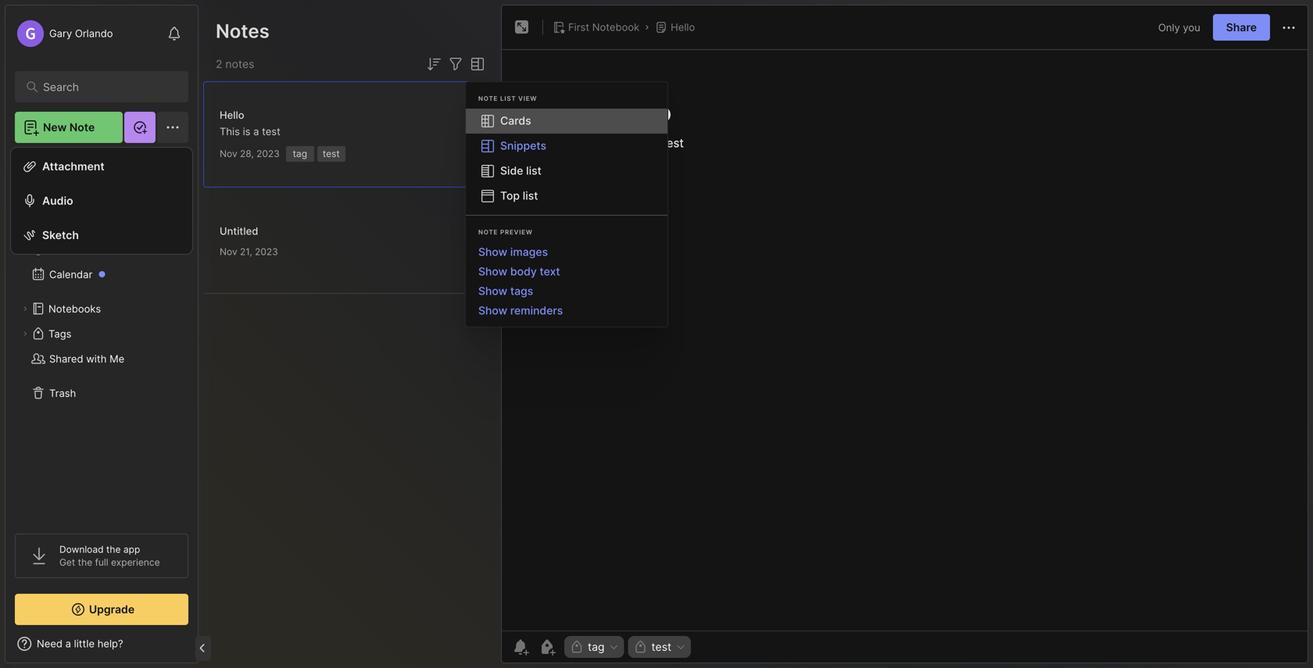 Task type: locate. For each thing, give the bounding box(es) containing it.
notes down audio at top left
[[49, 218, 78, 230]]

show left tags
[[479, 285, 508, 298]]

show images show body text show tags show reminders
[[479, 246, 563, 317]]

a inside hello this is a test
[[253, 126, 259, 138]]

list for side list
[[526, 164, 542, 178]]

0 vertical spatial notes
[[216, 20, 270, 43]]

sketch
[[42, 229, 79, 242]]

trash
[[49, 387, 76, 399]]

nov for nov 21, 2023
[[220, 246, 237, 258]]

test
[[262, 126, 281, 138], [323, 148, 340, 160], [652, 641, 672, 654]]

list
[[526, 164, 542, 178], [523, 189, 538, 203]]

1 vertical spatial test
[[323, 148, 340, 160]]

1 vertical spatial tag
[[588, 641, 605, 654]]

notes
[[216, 20, 270, 43], [49, 218, 78, 230]]

tag right add tag image
[[588, 641, 605, 654]]

nov
[[220, 148, 237, 160], [220, 246, 237, 258]]

a right is
[[253, 126, 259, 138]]

note left preview
[[479, 228, 498, 236]]

2 horizontal spatial test
[[652, 641, 672, 654]]

a left little on the left of the page
[[65, 638, 71, 650]]

add a reminder image
[[511, 638, 530, 657]]

notes up notes
[[216, 20, 270, 43]]

show
[[479, 246, 508, 259], [479, 265, 508, 278], [479, 285, 508, 298], [479, 304, 508, 317]]

hello inside hello this is a test
[[220, 109, 244, 121]]

tag Tag actions field
[[605, 642, 620, 653]]

Note Editor text field
[[502, 49, 1308, 631]]

note list view
[[479, 95, 537, 102]]

show down note preview
[[479, 246, 508, 259]]

calendar button
[[15, 262, 188, 287]]

Search text field
[[43, 80, 168, 95]]

preview
[[500, 228, 533, 236]]

2 show from the top
[[479, 265, 508, 278]]

0 vertical spatial nov
[[220, 148, 237, 160]]

0 vertical spatial dropdown list menu
[[466, 109, 668, 209]]

this
[[220, 126, 240, 138]]

tree containing home
[[5, 152, 198, 520]]

list right the top
[[523, 189, 538, 203]]

1 nov from the top
[[220, 148, 237, 160]]

a
[[253, 126, 259, 138], [65, 638, 71, 650]]

tags button
[[15, 321, 188, 346]]

1 vertical spatial nov
[[220, 246, 237, 258]]

1 vertical spatial note
[[479, 228, 498, 236]]

show images link
[[466, 242, 668, 262]]

1 vertical spatial the
[[78, 557, 92, 569]]

1 horizontal spatial notes
[[216, 20, 270, 43]]

nov 28, 2023
[[220, 148, 280, 160]]

tasks
[[49, 243, 77, 256]]

1 vertical spatial dropdown list menu
[[466, 242, 668, 321]]

attachment
[[42, 160, 105, 173]]

1 vertical spatial notes
[[49, 218, 78, 230]]

download the app get the full experience
[[59, 544, 160, 569]]

0 horizontal spatial test
[[262, 126, 281, 138]]

2 vertical spatial test
[[652, 641, 672, 654]]

show left "body" at left top
[[479, 265, 508, 278]]

gary orlando
[[49, 27, 113, 39]]

home link
[[15, 162, 188, 187]]

1 horizontal spatial hello
[[671, 21, 695, 33]]

hello right notebook
[[671, 21, 695, 33]]

2 note from the top
[[479, 228, 498, 236]]

shared
[[49, 353, 83, 365]]

1 dropdown list menu from the top
[[466, 109, 668, 209]]

side list
[[500, 164, 542, 178]]

hello for hello this is a test
[[220, 109, 244, 121]]

1 vertical spatial hello
[[220, 109, 244, 121]]

2023
[[257, 148, 280, 160], [255, 246, 278, 258]]

new
[[43, 121, 67, 134]]

notebook
[[593, 21, 640, 33]]

1 vertical spatial list
[[523, 189, 538, 203]]

first notebook
[[569, 21, 640, 33]]

0 vertical spatial the
[[106, 544, 121, 556]]

hello up this in the left top of the page
[[220, 109, 244, 121]]

hello inside button
[[671, 21, 695, 33]]

More actions field
[[1280, 18, 1299, 37]]

tags
[[511, 285, 533, 298]]

2
[[216, 57, 222, 71]]

0 horizontal spatial notes
[[49, 218, 78, 230]]

hello
[[671, 21, 695, 33], [220, 109, 244, 121]]

3 show from the top
[[479, 285, 508, 298]]

share
[[1227, 21, 1257, 34]]

tag
[[293, 148, 307, 160], [588, 641, 605, 654]]

list for top list
[[523, 189, 538, 203]]

1 vertical spatial a
[[65, 638, 71, 650]]

cards menu item
[[466, 109, 668, 134]]

test Tag actions field
[[672, 642, 687, 653]]

1 vertical spatial 2023
[[255, 246, 278, 258]]

tag inside the tag button
[[588, 641, 605, 654]]

0 vertical spatial hello
[[671, 21, 695, 33]]

show reminders link
[[466, 301, 668, 321]]

tree
[[5, 152, 198, 520]]

test inside hello this is a test
[[262, 126, 281, 138]]

app
[[123, 544, 140, 556]]

show left reminders
[[479, 304, 508, 317]]

0 vertical spatial note
[[479, 95, 498, 102]]

tags
[[48, 328, 72, 340]]

2023 for nov 28, 2023
[[257, 148, 280, 160]]

cards
[[500, 114, 531, 127]]

0 horizontal spatial a
[[65, 638, 71, 650]]

share button
[[1213, 14, 1271, 41]]

note
[[479, 95, 498, 102], [479, 228, 498, 236]]

nov left 28, at the left
[[220, 148, 237, 160]]

with
[[86, 353, 107, 365]]

0 horizontal spatial tag
[[293, 148, 307, 160]]

Sort options field
[[425, 55, 443, 74]]

untitled
[[220, 225, 258, 237]]

0 vertical spatial list
[[526, 164, 542, 178]]

experience
[[111, 557, 160, 569]]

calendar
[[49, 268, 92, 281]]

2023 right 21,
[[255, 246, 278, 258]]

the
[[106, 544, 121, 556], [78, 557, 92, 569]]

list
[[500, 95, 516, 102]]

0 vertical spatial test
[[262, 126, 281, 138]]

home
[[49, 168, 78, 180]]

View options field
[[465, 55, 487, 74]]

dropdown list menu
[[466, 109, 668, 209], [466, 242, 668, 321]]

expand tags image
[[20, 329, 30, 339]]

download
[[59, 544, 104, 556]]

2 nov from the top
[[220, 246, 237, 258]]

snippets link
[[466, 134, 668, 159]]

shared with me link
[[15, 346, 188, 371]]

notes
[[226, 57, 254, 71]]

None search field
[[43, 77, 168, 96]]

top list
[[500, 189, 538, 203]]

text
[[540, 265, 560, 278]]

0 vertical spatial a
[[253, 126, 259, 138]]

tag right nov 28, 2023 on the left of page
[[293, 148, 307, 160]]

the up full
[[106, 544, 121, 556]]

tasks button
[[15, 237, 188, 262]]

0 vertical spatial 2023
[[257, 148, 280, 160]]

me
[[110, 353, 124, 365]]

nov left 21,
[[220, 246, 237, 258]]

a inside field
[[65, 638, 71, 650]]

2023 right 28, at the left
[[257, 148, 280, 160]]

nov 21, 2023
[[220, 246, 278, 258]]

1 horizontal spatial tag
[[588, 641, 605, 654]]

1 note from the top
[[479, 95, 498, 102]]

0 horizontal spatial hello
[[220, 109, 244, 121]]

2 dropdown list menu from the top
[[466, 242, 668, 321]]

note left 'list'
[[479, 95, 498, 102]]

list right side
[[526, 164, 542, 178]]

1 horizontal spatial the
[[106, 544, 121, 556]]

hello button
[[652, 16, 699, 38]]

trash link
[[15, 381, 188, 406]]

1 horizontal spatial a
[[253, 126, 259, 138]]

the down download
[[78, 557, 92, 569]]



Task type: vqa. For each thing, say whether or not it's contained in the screenshot.
"VIEW"
yes



Task type: describe. For each thing, give the bounding box(es) containing it.
little
[[74, 638, 95, 650]]

main element
[[0, 0, 203, 669]]

dropdown list menu containing cards
[[466, 109, 668, 209]]

upgrade
[[89, 603, 135, 617]]

note preview
[[479, 228, 533, 236]]

28,
[[240, 148, 254, 160]]

1 horizontal spatial test
[[323, 148, 340, 160]]

shared with me
[[49, 353, 124, 365]]

0 horizontal spatial the
[[78, 557, 92, 569]]

is
[[243, 126, 251, 138]]

expand notebooks image
[[20, 304, 30, 314]]

side
[[500, 164, 524, 178]]

1 show from the top
[[479, 246, 508, 259]]

get
[[59, 557, 75, 569]]

full
[[95, 557, 108, 569]]

body
[[511, 265, 537, 278]]

shortcuts button
[[15, 187, 188, 212]]

note for note list view
[[479, 95, 498, 102]]

nov for nov 28, 2023
[[220, 148, 237, 160]]

only
[[1159, 21, 1181, 33]]

4 show from the top
[[479, 304, 508, 317]]

show tags link
[[466, 282, 668, 301]]

show body text link
[[466, 262, 668, 282]]

add filters image
[[447, 55, 465, 74]]

only you
[[1159, 21, 1201, 33]]

tag button
[[565, 637, 624, 658]]

2023 for nov 21, 2023
[[255, 246, 278, 258]]

new note
[[43, 121, 95, 134]]

none search field inside main element
[[43, 77, 168, 96]]

orlando
[[75, 27, 113, 39]]

notes inside main element
[[49, 218, 78, 230]]

add tag image
[[538, 638, 557, 657]]

first notebook button
[[550, 16, 643, 38]]

reminders
[[511, 304, 563, 317]]

you
[[1183, 21, 1201, 33]]

dropdown list menu containing show images
[[466, 242, 668, 321]]

top
[[500, 189, 520, 203]]

Account field
[[15, 18, 113, 49]]

images
[[511, 246, 548, 259]]

need
[[37, 638, 63, 650]]

audio
[[42, 194, 73, 208]]

0 vertical spatial tag
[[293, 148, 307, 160]]

audio button
[[14, 185, 189, 217]]

21,
[[240, 246, 252, 258]]

tree inside main element
[[5, 152, 198, 520]]

help?
[[98, 638, 123, 650]]

view
[[519, 95, 537, 102]]

hello this is a test
[[220, 109, 281, 138]]

click to collapse image
[[197, 640, 209, 658]]

Add filters field
[[447, 55, 465, 74]]

notebooks
[[48, 303, 101, 315]]

sketch button
[[14, 220, 189, 251]]

notes link
[[15, 212, 188, 237]]

hello for hello
[[671, 21, 695, 33]]

2 notes
[[216, 57, 254, 71]]

test button
[[628, 637, 691, 658]]

note window element
[[501, 5, 1309, 668]]

notebooks link
[[15, 296, 188, 321]]

snippets
[[500, 139, 547, 152]]

note
[[69, 121, 95, 134]]

expand note image
[[513, 18, 532, 37]]

first
[[569, 21, 590, 33]]

cards link
[[466, 109, 668, 134]]

top list link
[[466, 184, 668, 209]]

test inside button
[[652, 641, 672, 654]]

more actions image
[[1280, 18, 1299, 37]]

note for note preview
[[479, 228, 498, 236]]

side list link
[[466, 159, 668, 184]]

need a little help?
[[37, 638, 123, 650]]

upgrade button
[[15, 594, 188, 626]]

WHAT'S NEW field
[[5, 632, 198, 657]]

shortcuts
[[48, 193, 95, 205]]

gary
[[49, 27, 72, 39]]

attachment button
[[14, 151, 189, 182]]



